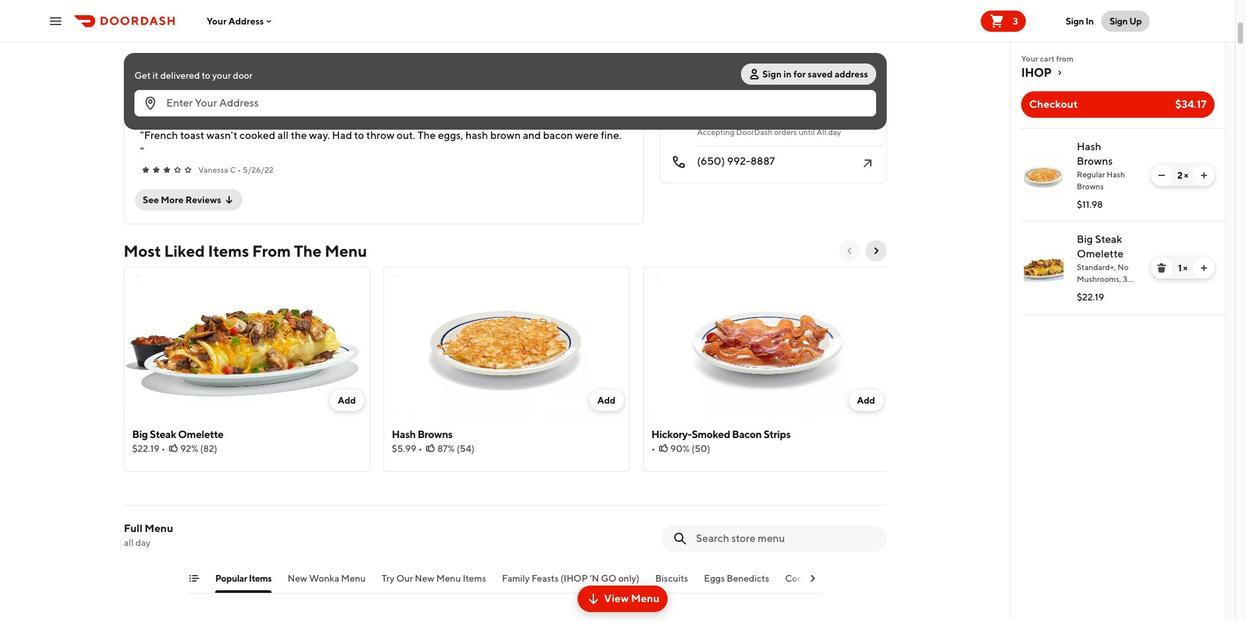 Task type: vqa. For each thing, say whether or not it's contained in the screenshot.
(1,100+)
no



Task type: locate. For each thing, give the bounding box(es) containing it.
add button for bacon
[[850, 390, 884, 412]]

Enter Your Address text field
[[166, 96, 869, 111]]

0 vertical spatial hash
[[1078, 141, 1102, 153]]

0 vertical spatial $22.19
[[1078, 292, 1105, 303]]

1 horizontal spatial new
[[415, 574, 434, 585]]

omelette
[[1078, 248, 1124, 260], [178, 429, 224, 441]]

2 new from the left
[[415, 574, 434, 585]]

0 horizontal spatial steak
[[150, 429, 176, 441]]

1 vertical spatial omelette
[[178, 429, 224, 441]]

eggs benedicts
[[704, 574, 769, 585]]

map region
[[541, 0, 1050, 189]]

2 horizontal spatial add
[[858, 396, 876, 406]]

omelette for big steak omelette standard+, no mushrooms, 3 pancakes, 3 buttermilk
[[1078, 248, 1124, 260]]

no
[[1118, 262, 1129, 272]]

1 vertical spatial $22.19
[[132, 444, 160, 455]]

2 " " from the top
[[140, 129, 144, 158]]

try our new menu items
[[382, 574, 486, 585]]

most liked items from the menu
[[124, 242, 367, 260]]

1 " " from the top
[[140, 70, 578, 98]]

(50)
[[692, 444, 711, 455]]

your up ratings
[[207, 16, 227, 26]]

items
[[208, 242, 249, 260], [249, 574, 272, 585], [463, 574, 486, 585]]

your up ihop
[[1022, 54, 1039, 64]]

0 vertical spatial " "
[[140, 70, 578, 98]]

2 horizontal spatial sign
[[1110, 16, 1128, 26]]

0 horizontal spatial omelette
[[178, 429, 224, 441]]

items left family
[[463, 574, 486, 585]]

next button of carousel image
[[871, 246, 882, 256]]

view menu button
[[578, 587, 668, 613]]

menu right the
[[325, 242, 367, 260]]

scroll menu navigation right image
[[808, 574, 818, 585]]

eggs
[[704, 574, 725, 585]]

3 add from the left
[[858, 396, 876, 406]]

• right e
[[230, 105, 233, 115]]

0 horizontal spatial new
[[288, 574, 307, 585]]

sign for sign in
[[1067, 16, 1085, 26]]

2 horizontal spatial add button
[[850, 390, 884, 412]]

hash up $5.99
[[392, 429, 416, 441]]

7,500+ ratings
[[171, 34, 223, 44]]

0 vertical spatial ×
[[1185, 170, 1189, 181]]

0 vertical spatial day
[[829, 127, 842, 137]]

in
[[784, 69, 792, 80]]

popular items
[[215, 574, 272, 585]]

1 horizontal spatial $22.19
[[1078, 292, 1105, 303]]

hickory-smoked bacon strips
[[652, 429, 791, 441]]

0 vertical spatial 1
[[302, 32, 305, 42]]

for
[[794, 69, 806, 80]]

• down big steak omelette
[[161, 444, 165, 455]]

0 horizontal spatial sign
[[763, 69, 782, 80]]

1 ×
[[1179, 263, 1188, 274]]

0 vertical spatial big
[[1078, 233, 1094, 246]]

glenn
[[198, 105, 221, 115]]

omelette up standard+,
[[1078, 248, 1124, 260]]

0 horizontal spatial hash
[[392, 429, 416, 441]]

eggs benedicts button
[[704, 573, 769, 594]]

smoked
[[692, 429, 731, 441]]

open menu image
[[48, 13, 64, 29]]

expand store hours image
[[860, 117, 876, 133]]

hash for hash browns regular hash browns
[[1078, 141, 1102, 153]]

steak for big steak omelette standard+, no mushrooms, 3 pancakes, 3 buttermilk
[[1096, 233, 1123, 246]]

1 add from the left
[[338, 396, 356, 406]]

" " for vanessa c • 5/26/22
[[140, 129, 144, 158]]

big up standard+,
[[1078, 233, 1094, 246]]

add one to cart image
[[1200, 263, 1210, 274]]

" " for glenn e • 8/2/23
[[140, 70, 578, 98]]

$22.19 down big steak omelette
[[132, 444, 160, 455]]

hash browns regular hash browns
[[1078, 141, 1126, 192]]

× left add one to cart icon
[[1184, 263, 1188, 274]]

benedicts
[[727, 574, 769, 585]]

1 horizontal spatial sign
[[1067, 16, 1085, 26]]

2 ×
[[1178, 170, 1189, 181]]

1 vertical spatial 1
[[1179, 263, 1182, 274]]

your
[[212, 70, 231, 81]]

0 horizontal spatial 3
[[1014, 16, 1019, 26]]

menu right full
[[144, 523, 173, 535]]

remove one from cart image
[[1157, 170, 1168, 181]]

0 horizontal spatial day
[[135, 538, 150, 549]]

menu
[[325, 242, 367, 260], [144, 523, 173, 535], [341, 574, 366, 585], [436, 574, 461, 585], [631, 593, 660, 606]]

8/2/23
[[235, 105, 260, 115]]

add
[[338, 396, 356, 406], [598, 396, 616, 406], [858, 396, 876, 406]]

day inside open accepting doordash orders until all day
[[829, 127, 842, 137]]

new left wonka
[[288, 574, 307, 585]]

new right "our"
[[415, 574, 434, 585]]

sign for sign in for saved address
[[763, 69, 782, 80]]

0 vertical spatial omelette
[[1078, 248, 1124, 260]]

browns up 87%
[[418, 429, 453, 441]]

×
[[1185, 170, 1189, 181], [1184, 263, 1188, 274]]

address
[[835, 69, 869, 80]]

list
[[1011, 129, 1226, 315]]

0 horizontal spatial your
[[207, 16, 227, 26]]

0 vertical spatial steak
[[1096, 233, 1123, 246]]

your address button
[[207, 16, 275, 26]]

× for big steak omelette
[[1184, 263, 1188, 274]]

cart
[[1041, 54, 1055, 64]]

"
[[140, 70, 144, 82], [574, 85, 578, 98], [140, 129, 144, 142], [140, 145, 144, 158]]

most
[[124, 242, 161, 260]]

1 vertical spatial 3
[[1124, 274, 1128, 284]]

from
[[1057, 54, 1074, 64]]

3 add button from the left
[[850, 390, 884, 412]]

0 vertical spatial your
[[207, 16, 227, 26]]

ratings
[[198, 34, 223, 44]]

(54)
[[457, 444, 475, 455]]

1 vertical spatial steak
[[150, 429, 176, 441]]

1 vertical spatial hash
[[1108, 170, 1126, 180]]

1 add button from the left
[[330, 390, 364, 412]]

browns down regular
[[1078, 182, 1105, 192]]

7,500+
[[171, 34, 197, 44]]

big up $22.19 •
[[132, 429, 148, 441]]

• down hash browns
[[419, 444, 423, 455]]

menu inside full menu all day
[[144, 523, 173, 535]]

$5.99 •
[[392, 444, 423, 455]]

0 vertical spatial 3
[[1014, 16, 1019, 26]]

92%
[[180, 444, 198, 455]]

(ihop
[[561, 574, 588, 585]]

3 inside button
[[1014, 16, 1019, 26]]

1 vertical spatial big
[[132, 429, 148, 441]]

hash up regular
[[1078, 141, 1102, 153]]

big inside big steak omelette standard+, no mushrooms, 3 pancakes, 3 buttermilk
[[1078, 233, 1094, 246]]

full
[[124, 523, 142, 535]]

2 add from the left
[[598, 396, 616, 406]]

open accepting doordash orders until all day
[[698, 113, 842, 137]]

ihop
[[1022, 66, 1052, 80]]

1 new from the left
[[288, 574, 307, 585]]

steak up $22.19 •
[[150, 429, 176, 441]]

omelette for big steak omelette
[[178, 429, 224, 441]]

1 for 1 ×
[[1179, 263, 1182, 274]]

standard+,
[[1078, 262, 1117, 272]]

browns up regular
[[1078, 155, 1114, 168]]

sign inside sign in link
[[1067, 16, 1085, 26]]

1 horizontal spatial big
[[1078, 233, 1094, 246]]

1 horizontal spatial 1
[[1179, 263, 1182, 274]]

1 horizontal spatial steak
[[1096, 233, 1123, 246]]

1
[[302, 32, 305, 42], [1179, 263, 1182, 274]]

more
[[161, 195, 184, 205]]

1 horizontal spatial hash
[[1078, 141, 1102, 153]]

$22.19 for $22.19
[[1078, 292, 1105, 303]]

day right 'all'
[[829, 127, 842, 137]]

0 horizontal spatial 1
[[302, 32, 305, 42]]

sign inside sign in for saved address link
[[763, 69, 782, 80]]

new wonka menu button
[[288, 573, 366, 594]]

× right 2
[[1185, 170, 1189, 181]]

0 horizontal spatial $22.19
[[132, 444, 160, 455]]

1 for 1
[[302, 32, 305, 42]]

1 vertical spatial day
[[135, 538, 150, 549]]

$22.19 down mushrooms,
[[1078, 292, 1105, 303]]

1 horizontal spatial omelette
[[1078, 248, 1124, 260]]

try
[[382, 574, 394, 585]]

steak inside big steak omelette standard+, no mushrooms, 3 pancakes, 3 buttermilk
[[1096, 233, 1123, 246]]

× for hash browns
[[1185, 170, 1189, 181]]

add for bacon
[[858, 396, 876, 406]]

1 horizontal spatial day
[[829, 127, 842, 137]]

1 vertical spatial " "
[[140, 129, 144, 158]]

full menu all day
[[124, 523, 173, 549]]

browns
[[1078, 155, 1114, 168], [1078, 182, 1105, 192], [418, 429, 453, 441]]

big steak omelette standard+, no mushrooms, 3 pancakes, 3 buttermilk
[[1078, 233, 1129, 308]]

mushrooms,
[[1078, 274, 1122, 284]]

sign in
[[1067, 16, 1094, 26]]

" "
[[140, 70, 578, 98], [140, 129, 144, 158]]

• down hickory-
[[652, 444, 656, 455]]

(650) 992-8887
[[698, 155, 775, 168]]

2 vertical spatial hash
[[392, 429, 416, 441]]

omelette up 92% (82)
[[178, 429, 224, 441]]

$22.19
[[1078, 292, 1105, 303], [132, 444, 160, 455]]

steak
[[1096, 233, 1123, 246], [150, 429, 176, 441]]

1 horizontal spatial your
[[1022, 54, 1039, 64]]

sign inside the sign up link
[[1110, 16, 1128, 26]]

family feasts (ihop 'n go only)
[[502, 574, 640, 585]]

omelette inside big steak omelette standard+, no mushrooms, 3 pancakes, 3 buttermilk
[[1078, 248, 1124, 260]]

2 vertical spatial 3
[[1116, 286, 1120, 296]]

1 horizontal spatial add button
[[590, 390, 624, 412]]

show menu categories image
[[189, 574, 199, 585]]

add button
[[330, 390, 364, 412], [590, 390, 624, 412], [850, 390, 884, 412]]

1 vertical spatial ×
[[1184, 263, 1188, 274]]

hash right regular
[[1108, 170, 1126, 180]]

1 vertical spatial your
[[1022, 54, 1039, 64]]

2 vertical spatial browns
[[418, 429, 453, 441]]

day right all
[[135, 538, 150, 549]]

steak for big steak omelette
[[150, 429, 176, 441]]

0 vertical spatial browns
[[1078, 155, 1114, 168]]

0 horizontal spatial add button
[[330, 390, 364, 412]]

items left "from"
[[208, 242, 249, 260]]

steak up standard+,
[[1096, 233, 1123, 246]]

0 horizontal spatial add
[[338, 396, 356, 406]]

0 horizontal spatial big
[[132, 429, 148, 441]]

try our new menu items button
[[382, 573, 486, 594]]

e
[[223, 105, 228, 115]]

your
[[207, 16, 227, 26], [1022, 54, 1039, 64]]

1 horizontal spatial add
[[598, 396, 616, 406]]

5/26/22
[[243, 165, 274, 175]]

previous button of carousel image
[[845, 246, 855, 256]]

menu right wonka
[[341, 574, 366, 585]]

orders
[[775, 127, 798, 137]]

family
[[502, 574, 530, 585]]



Task type: describe. For each thing, give the bounding box(es) containing it.
browns for hash browns
[[418, 429, 453, 441]]

'n
[[590, 574, 599, 585]]

your for your address
[[207, 16, 227, 26]]

menu right "our"
[[436, 574, 461, 585]]

$34.17
[[1176, 98, 1208, 111]]

add one to cart image
[[1200, 170, 1210, 181]]

call restaurant image
[[860, 155, 876, 171]]

2398 junipero serra boulevard broadmoor, ca
[[698, 69, 846, 95]]

8887
[[751, 155, 775, 168]]

feasts
[[532, 574, 559, 585]]

view
[[604, 593, 629, 606]]

get
[[134, 70, 150, 81]]

$5.99
[[392, 444, 417, 455]]

wonka
[[309, 574, 339, 585]]

big for big steak omelette
[[132, 429, 148, 441]]

2 horizontal spatial 3
[[1124, 274, 1128, 284]]

Item Search search field
[[696, 532, 876, 547]]

hash browns image
[[1025, 156, 1064, 196]]

92% (82)
[[180, 444, 217, 455]]

2
[[1178, 170, 1183, 181]]

accepting
[[698, 127, 735, 137]]

see
[[143, 195, 159, 205]]

add for omelette
[[338, 396, 356, 406]]

only)
[[618, 574, 640, 585]]

sign in for saved address
[[763, 69, 869, 80]]

bacon
[[733, 429, 762, 441]]

list containing hash browns
[[1011, 129, 1226, 315]]

checkout
[[1030, 98, 1079, 111]]

$22.19 for $22.19 •
[[132, 444, 160, 455]]

browns for hash browns regular hash browns
[[1078, 155, 1114, 168]]

3 button
[[982, 10, 1027, 31]]

biscuits button
[[655, 573, 688, 594]]

most liked items from the menu heading
[[124, 241, 367, 262]]

pancakes,
[[1078, 286, 1114, 296]]

vanessa
[[198, 165, 228, 175]]

powered by google image
[[664, 41, 703, 54]]

2 add button from the left
[[590, 390, 624, 412]]

$22.19 •
[[132, 444, 165, 455]]

big steak omelette
[[132, 429, 224, 441]]

family feasts (ihop 'n go only) button
[[502, 573, 640, 594]]

87% (54)
[[438, 444, 475, 455]]

vanessa c • 5/26/22
[[198, 165, 274, 175]]

open
[[698, 113, 725, 125]]

hash for hash browns
[[392, 429, 416, 441]]

items inside heading
[[208, 242, 249, 260]]

1 vertical spatial browns
[[1078, 182, 1105, 192]]

ihop link
[[1022, 65, 1215, 81]]

serra
[[769, 69, 794, 82]]

get it delivered to your door
[[134, 70, 252, 81]]

(650)
[[698, 155, 725, 168]]

in
[[1086, 16, 1094, 26]]

sign for sign up
[[1110, 16, 1128, 26]]

strips
[[764, 429, 791, 441]]

delivered
[[160, 70, 200, 81]]

popular
[[215, 574, 247, 585]]

menu down the only)
[[631, 593, 660, 606]]

boulevard
[[797, 69, 846, 82]]

your for your cart from
[[1022, 54, 1039, 64]]

until
[[799, 127, 816, 137]]

items inside button
[[463, 574, 486, 585]]

to
[[201, 70, 210, 81]]

your address
[[207, 16, 264, 26]]

90% (50)
[[671, 444, 711, 455]]

combos button
[[785, 573, 821, 594]]

view menu
[[604, 593, 660, 606]]

see more reviews button
[[135, 190, 243, 211]]

(82)
[[200, 444, 217, 455]]

from
[[252, 242, 291, 260]]

reviews
[[186, 195, 222, 205]]

doordash
[[737, 127, 773, 137]]

find restaurant in google maps image
[[860, 74, 876, 90]]

$11.98
[[1078, 199, 1104, 210]]

day inside full menu all day
[[135, 538, 150, 549]]

all
[[817, 127, 827, 137]]

sign up link
[[1102, 10, 1151, 31]]

• right c
[[238, 165, 241, 175]]

it
[[152, 70, 158, 81]]

address
[[229, 16, 264, 26]]

sign up
[[1110, 16, 1143, 26]]

2 horizontal spatial hash
[[1108, 170, 1126, 180]]

ca
[[749, 84, 762, 95]]

biscuits
[[655, 574, 688, 585]]

up
[[1130, 16, 1143, 26]]

your cart from
[[1022, 54, 1074, 64]]

the
[[294, 242, 322, 260]]

sign in for saved address link
[[741, 64, 876, 85]]

see more reviews
[[143, 195, 222, 205]]

new wonka menu
[[288, 574, 366, 585]]

hash browns
[[392, 429, 453, 441]]

90%
[[671, 444, 690, 455]]

sign in link
[[1059, 8, 1102, 34]]

remove item from cart image
[[1157, 263, 1168, 274]]

broadmoor,
[[698, 84, 747, 95]]

buttermilk
[[1078, 298, 1116, 308]]

items right popular
[[249, 574, 272, 585]]

menu inside heading
[[325, 242, 367, 260]]

go
[[601, 574, 617, 585]]

big for big steak omelette standard+, no mushrooms, 3 pancakes, 3 buttermilk
[[1078, 233, 1094, 246]]

1 horizontal spatial 3
[[1116, 286, 1120, 296]]

big steak omelette image
[[1025, 249, 1064, 288]]

992-
[[728, 155, 751, 168]]

add button for omelette
[[330, 390, 364, 412]]



